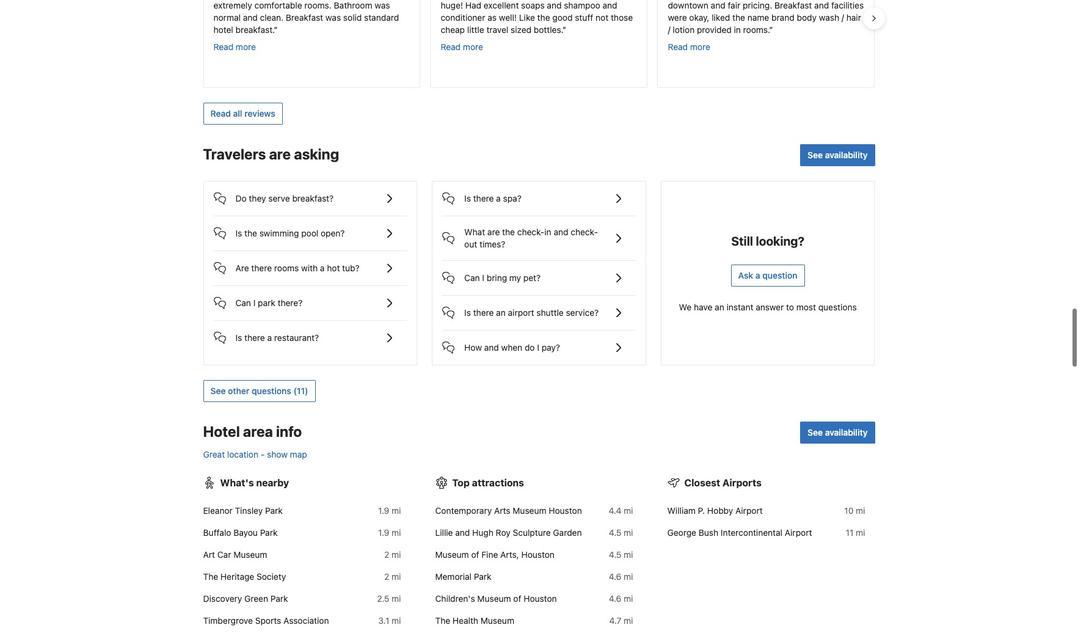 Task type: describe. For each thing, give the bounding box(es) containing it.
pool
[[301, 228, 319, 239]]

4.6 for memorial park
[[609, 572, 622, 582]]

mi for art car museum
[[392, 550, 401, 560]]

most
[[797, 302, 817, 312]]

do
[[525, 342, 535, 353]]

are there rooms with a hot tub? button
[[214, 251, 407, 276]]

museum for car
[[234, 550, 267, 560]]

mi for discovery green park
[[392, 594, 401, 604]]

a left hot
[[320, 263, 325, 273]]

ask a question
[[739, 270, 798, 281]]

can i park there? button
[[214, 286, 407, 311]]

in
[[545, 227, 552, 237]]

nearby
[[256, 477, 289, 488]]

timbergrove sports association
[[203, 616, 329, 626]]

4.7 mi
[[610, 616, 634, 626]]

see availability button for travelers are asking
[[801, 144, 876, 166]]

houston for contemporary arts museum houston
[[549, 506, 582, 516]]

can i bring my pet? button
[[443, 261, 636, 286]]

see other questions (11)
[[211, 386, 308, 396]]

memorial park
[[435, 572, 492, 582]]

3.1 mi
[[379, 616, 401, 626]]

hobby
[[708, 506, 734, 516]]

a right ask
[[756, 270, 761, 281]]

read for first read more button from right
[[668, 42, 688, 52]]

and for roy
[[456, 528, 470, 538]]

discovery green park
[[203, 594, 288, 604]]

4.6 mi for children's museum of houston
[[609, 594, 634, 604]]

garden
[[553, 528, 582, 538]]

can for can i park there?
[[236, 298, 251, 308]]

what's nearby
[[220, 477, 289, 488]]

contemporary
[[435, 506, 492, 516]]

" for second read more button from right
[[563, 25, 567, 35]]

is for is there a restaurant?
[[236, 333, 242, 343]]

george
[[668, 528, 697, 538]]

car
[[217, 550, 231, 560]]

lillie
[[435, 528, 453, 538]]

mi for timbergrove sports association
[[392, 616, 401, 626]]

1.9 for buffalo bayou park
[[378, 528, 390, 538]]

10
[[845, 506, 854, 516]]

4.5 mi for lillie and hugh roy sculpture garden
[[609, 528, 634, 538]]

mi for the heritage society
[[392, 572, 401, 582]]

i for bring
[[483, 273, 485, 283]]

still looking?
[[732, 234, 805, 248]]

we
[[679, 302, 692, 312]]

instant
[[727, 302, 754, 312]]

4.6 for children's museum of houston
[[609, 594, 622, 604]]

mi for contemporary arts museum houston
[[624, 506, 634, 516]]

see other questions (11) button
[[203, 380, 316, 402]]

the inside what are the check-in and check- out times?
[[502, 227, 515, 237]]

location
[[227, 449, 259, 460]]

see for hotel area info
[[808, 427, 823, 438]]

0 horizontal spatial of
[[472, 550, 480, 560]]

map
[[290, 449, 307, 460]]

discovery
[[203, 594, 242, 604]]

looking?
[[756, 234, 805, 248]]

11 mi
[[846, 528, 866, 538]]

bring
[[487, 273, 507, 283]]

travelers
[[203, 146, 266, 163]]

this is a carousel with rotating slides. it displays featured reviews of the property. use the next and previous buttons to navigate. region
[[193, 0, 885, 93]]

association
[[284, 616, 329, 626]]

and for do
[[485, 342, 499, 353]]

there for are there rooms with a hot tub?
[[251, 263, 272, 273]]

asking
[[294, 146, 339, 163]]

how and when do i pay?
[[465, 342, 560, 353]]

society
[[257, 572, 286, 582]]

4.4 mi
[[609, 506, 634, 516]]

the health museum
[[435, 616, 515, 626]]

mi for buffalo bayou park
[[392, 528, 401, 538]]

breakfast?
[[292, 193, 334, 204]]

times?
[[480, 239, 506, 250]]

mi for children's museum of houston
[[624, 594, 634, 604]]

children's
[[435, 594, 475, 604]]

p.
[[698, 506, 705, 516]]

can for can i bring my pet?
[[465, 273, 480, 283]]

answer
[[756, 302, 784, 312]]

a inside button
[[267, 333, 272, 343]]

read for 1st read more button from left
[[214, 42, 234, 52]]

to
[[787, 302, 795, 312]]

william p. hobby airport
[[668, 506, 763, 516]]

out
[[465, 239, 478, 250]]

read all reviews
[[211, 108, 275, 119]]

how and when do i pay? button
[[443, 331, 636, 355]]

read all reviews button
[[203, 103, 283, 125]]

2 read more button from the left
[[441, 41, 483, 53]]

mi for lillie and hugh roy sculpture garden
[[624, 528, 634, 538]]

question
[[763, 270, 798, 281]]

tinsley
[[235, 506, 263, 516]]

is there a restaurant? button
[[214, 321, 407, 345]]

other
[[228, 386, 250, 396]]

4.6 mi for memorial park
[[609, 572, 634, 582]]

intercontinental
[[721, 528, 783, 538]]

top attractions
[[453, 477, 524, 488]]

show
[[267, 449, 288, 460]]

1 read more button from the left
[[214, 41, 256, 53]]

lillie and hugh roy sculpture garden
[[435, 528, 582, 538]]

there for is there a restaurant?
[[245, 333, 265, 343]]

availability for travelers are asking
[[826, 150, 868, 160]]

" for 1st read more button from left
[[274, 25, 278, 35]]

4.5 for museum of fine arts, houston
[[609, 550, 622, 560]]

do
[[236, 193, 247, 204]]

is there a spa? button
[[443, 182, 636, 206]]

do they serve breakfast? button
[[214, 182, 407, 206]]

open?
[[321, 228, 345, 239]]

airport for george bush intercontinental airport
[[785, 528, 813, 538]]

are there rooms with a hot tub?
[[236, 263, 360, 273]]

2 for art car museum
[[384, 550, 390, 560]]

1 check- from the left
[[518, 227, 545, 237]]

houston for children's museum of houston
[[524, 594, 557, 604]]

read for read all reviews button
[[211, 108, 231, 119]]

10 mi
[[845, 506, 866, 516]]

1.9 for eleanor tinsley park
[[378, 506, 390, 516]]

what's
[[220, 477, 254, 488]]

(11)
[[294, 386, 308, 396]]

an for instant
[[715, 302, 725, 312]]

3 read more from the left
[[668, 42, 711, 52]]

all
[[233, 108, 242, 119]]

is the swimming pool open? button
[[214, 216, 407, 241]]

2 mi for museum
[[384, 550, 401, 560]]

4.5 for lillie and hugh roy sculpture garden
[[609, 528, 622, 538]]

mi for william p. hobby airport
[[856, 506, 866, 516]]

pet?
[[524, 273, 541, 283]]

buffalo
[[203, 528, 231, 538]]

there?
[[278, 298, 303, 308]]

ask
[[739, 270, 754, 281]]

is there an airport shuttle service?
[[465, 308, 599, 318]]

2 for the heritage society
[[384, 572, 390, 582]]

roy
[[496, 528, 511, 538]]

art
[[203, 550, 215, 560]]

what are the check-in and check- out times?
[[465, 227, 598, 250]]

timbergrove
[[203, 616, 253, 626]]

they
[[249, 193, 266, 204]]

4.5 mi for museum of fine arts, houston
[[609, 550, 634, 560]]

and inside what are the check-in and check- out times?
[[554, 227, 569, 237]]

park down fine
[[474, 572, 492, 582]]

park for eleanor tinsley park
[[265, 506, 283, 516]]



Task type: vqa. For each thing, say whether or not it's contained in the screenshot.
locations
no



Task type: locate. For each thing, give the bounding box(es) containing it.
what
[[465, 227, 485, 237]]

my
[[510, 273, 521, 283]]

there for is there an airport shuttle service?
[[474, 308, 494, 318]]

1 vertical spatial 1.9
[[378, 528, 390, 538]]

can left bring
[[465, 273, 480, 283]]

mi for museum of fine arts, houston
[[624, 550, 634, 560]]

0 vertical spatial questions
[[819, 302, 857, 312]]

1 vertical spatial the
[[435, 616, 451, 626]]

1 vertical spatial see availability
[[808, 427, 868, 438]]

is inside is there a spa? button
[[465, 193, 471, 204]]

1 read more from the left
[[214, 42, 256, 52]]

1 horizontal spatial read more
[[441, 42, 483, 52]]

museum down bayou
[[234, 550, 267, 560]]

museum up 'sculpture'
[[513, 506, 547, 516]]

0 horizontal spatial are
[[269, 146, 291, 163]]

0 vertical spatial 4.6 mi
[[609, 572, 634, 582]]

1 vertical spatial can
[[236, 298, 251, 308]]

park
[[258, 298, 276, 308]]

0 vertical spatial 1.9 mi
[[378, 506, 401, 516]]

1 vertical spatial see availability button
[[801, 422, 876, 444]]

questions left (11)
[[252, 386, 291, 396]]

ask a question button
[[731, 265, 805, 287]]

1.9 mi for buffalo bayou park
[[378, 528, 401, 538]]

2 more from the left
[[463, 42, 483, 52]]

i right do
[[537, 342, 540, 353]]

1 vertical spatial 4.5
[[609, 550, 622, 560]]

airport
[[736, 506, 763, 516], [785, 528, 813, 538]]

an for airport
[[496, 308, 506, 318]]

more for 1st read more button from left
[[236, 42, 256, 52]]

airport for william p. hobby airport
[[736, 506, 763, 516]]

there for is there a spa?
[[474, 193, 494, 204]]

bayou
[[234, 528, 258, 538]]

questions right most
[[819, 302, 857, 312]]

3 more from the left
[[691, 42, 711, 52]]

can i bring my pet?
[[465, 273, 541, 283]]

1 horizontal spatial i
[[483, 273, 485, 283]]

2 1.9 from the top
[[378, 528, 390, 538]]

sculpture
[[513, 528, 551, 538]]

2 vertical spatial i
[[537, 342, 540, 353]]

there
[[474, 193, 494, 204], [251, 263, 272, 273], [474, 308, 494, 318], [245, 333, 265, 343]]

and inside how and when do i pay? button
[[485, 342, 499, 353]]

is inside is there an airport shuttle service? 'button'
[[465, 308, 471, 318]]

2 4.6 from the top
[[609, 594, 622, 604]]

read more
[[214, 42, 256, 52], [441, 42, 483, 52], [668, 42, 711, 52]]

1 vertical spatial houston
[[522, 550, 555, 560]]

museum of fine arts, houston
[[435, 550, 555, 560]]

shuttle
[[537, 308, 564, 318]]

and
[[554, 227, 569, 237], [485, 342, 499, 353], [456, 528, 470, 538]]

is inside is there a restaurant? button
[[236, 333, 242, 343]]

check-
[[518, 227, 545, 237], [571, 227, 598, 237]]

art car museum
[[203, 550, 267, 560]]

hot
[[327, 263, 340, 273]]

2 4.5 mi from the top
[[609, 550, 634, 560]]

mi
[[392, 506, 401, 516], [624, 506, 634, 516], [856, 506, 866, 516], [392, 528, 401, 538], [624, 528, 634, 538], [856, 528, 866, 538], [392, 550, 401, 560], [624, 550, 634, 560], [392, 572, 401, 582], [624, 572, 634, 582], [392, 594, 401, 604], [624, 594, 634, 604], [392, 616, 401, 626], [624, 616, 634, 626]]

0 horizontal spatial the
[[203, 572, 218, 582]]

2 availability from the top
[[826, 427, 868, 438]]

check- down 'spa?'
[[518, 227, 545, 237]]

airports
[[723, 477, 762, 488]]

the for the health museum
[[435, 616, 451, 626]]

there right are
[[251, 263, 272, 273]]

1 horizontal spatial questions
[[819, 302, 857, 312]]

great
[[203, 449, 225, 460]]

1 horizontal spatial more
[[463, 42, 483, 52]]

1 vertical spatial are
[[488, 227, 500, 237]]

airport
[[508, 308, 535, 318]]

1 horizontal spatial read more button
[[441, 41, 483, 53]]

of left fine
[[472, 550, 480, 560]]

are up times? at the top
[[488, 227, 500, 237]]

is down 'can i park there?'
[[236, 333, 242, 343]]

park right bayou
[[260, 528, 278, 538]]

mi for memorial park
[[624, 572, 634, 582]]

is for is the swimming pool open?
[[236, 228, 242, 239]]

2 see availability from the top
[[808, 427, 868, 438]]

a left 'spa?'
[[496, 193, 501, 204]]

eleanor tinsley park
[[203, 506, 283, 516]]

0 vertical spatial 4.5 mi
[[609, 528, 634, 538]]

0 horizontal spatial questions
[[252, 386, 291, 396]]

i inside can i park there? button
[[254, 298, 256, 308]]

the left swimming
[[245, 228, 257, 239]]

park right tinsley
[[265, 506, 283, 516]]

top
[[453, 477, 470, 488]]

1 2 mi from the top
[[384, 550, 401, 560]]

airport right intercontinental
[[785, 528, 813, 538]]

more for second read more button from right
[[463, 42, 483, 52]]

1 vertical spatial 2
[[384, 572, 390, 582]]

mi for eleanor tinsley park
[[392, 506, 401, 516]]

1 vertical spatial 4.5 mi
[[609, 550, 634, 560]]

is there an airport shuttle service? button
[[443, 296, 636, 320]]

museum for arts
[[513, 506, 547, 516]]

3 read more button from the left
[[668, 41, 711, 53]]

0 vertical spatial 2 mi
[[384, 550, 401, 560]]

see inside "button"
[[211, 386, 226, 396]]

is for is there a spa?
[[465, 193, 471, 204]]

park for discovery green park
[[271, 594, 288, 604]]

travelers are asking
[[203, 146, 339, 163]]

hotel area info
[[203, 423, 302, 440]]

eleanor
[[203, 506, 233, 516]]

museum for health
[[481, 616, 515, 626]]

1 see availability from the top
[[808, 150, 868, 160]]

an inside 'button'
[[496, 308, 506, 318]]

fine
[[482, 550, 498, 560]]

1 see availability button from the top
[[801, 144, 876, 166]]

is the swimming pool open?
[[236, 228, 345, 239]]

i left bring
[[483, 273, 485, 283]]

is down do
[[236, 228, 242, 239]]

0 vertical spatial see
[[808, 150, 823, 160]]

4.5 mi
[[609, 528, 634, 538], [609, 550, 634, 560]]

1 1.9 mi from the top
[[378, 506, 401, 516]]

2 4.5 from the top
[[609, 550, 622, 560]]

0 horizontal spatial the
[[245, 228, 257, 239]]

is for is there an airport shuttle service?
[[465, 308, 471, 318]]

0 vertical spatial are
[[269, 146, 291, 163]]

1 horizontal spatial check-
[[571, 227, 598, 237]]

1 vertical spatial see
[[211, 386, 226, 396]]

read for second read more button from right
[[441, 42, 461, 52]]

is there a spa?
[[465, 193, 522, 204]]

questions inside "button"
[[252, 386, 291, 396]]

there inside 'button'
[[474, 308, 494, 318]]

mi for the health museum
[[624, 616, 634, 626]]

0 horizontal spatial "
[[274, 25, 278, 35]]

2 horizontal spatial read more button
[[668, 41, 711, 53]]

memorial
[[435, 572, 472, 582]]

1 1.9 from the top
[[378, 506, 390, 516]]

1 vertical spatial 1.9 mi
[[378, 528, 401, 538]]

park for buffalo bayou park
[[260, 528, 278, 538]]

2 read more from the left
[[441, 42, 483, 52]]

can
[[465, 273, 480, 283], [236, 298, 251, 308]]

there down park
[[245, 333, 265, 343]]

1 vertical spatial 4.6 mi
[[609, 594, 634, 604]]

2.5 mi
[[377, 594, 401, 604]]

museum up memorial
[[435, 550, 469, 560]]

a left the restaurant?
[[267, 333, 272, 343]]

0 vertical spatial can
[[465, 273, 480, 283]]

0 vertical spatial see availability button
[[801, 144, 876, 166]]

see availability button for hotel area info
[[801, 422, 876, 444]]

i left park
[[254, 298, 256, 308]]

see for travelers are asking
[[808, 150, 823, 160]]

museum up the health museum
[[478, 594, 511, 604]]

see availability for info
[[808, 427, 868, 438]]

1 vertical spatial questions
[[252, 386, 291, 396]]

1 vertical spatial availability
[[826, 427, 868, 438]]

2 horizontal spatial read more
[[668, 42, 711, 52]]

park right green
[[271, 594, 288, 604]]

there inside button
[[245, 333, 265, 343]]

0 horizontal spatial i
[[254, 298, 256, 308]]

and right how
[[485, 342, 499, 353]]

2 vertical spatial houston
[[524, 594, 557, 604]]

1 vertical spatial airport
[[785, 528, 813, 538]]

1 4.5 from the top
[[609, 528, 622, 538]]

1 vertical spatial 4.6
[[609, 594, 622, 604]]

area
[[243, 423, 273, 440]]

11
[[846, 528, 854, 538]]

0 vertical spatial the
[[203, 572, 218, 582]]

" for first read more button from right
[[770, 25, 774, 35]]

i inside can i bring my pet? button
[[483, 273, 485, 283]]

are inside what are the check-in and check- out times?
[[488, 227, 500, 237]]

serve
[[269, 193, 290, 204]]

1.9
[[378, 506, 390, 516], [378, 528, 390, 538]]

1 horizontal spatial "
[[563, 25, 567, 35]]

the up times? at the top
[[502, 227, 515, 237]]

0 horizontal spatial more
[[236, 42, 256, 52]]

of
[[472, 550, 480, 560], [514, 594, 522, 604]]

the
[[502, 227, 515, 237], [245, 228, 257, 239]]

read more button
[[214, 41, 256, 53], [441, 41, 483, 53], [668, 41, 711, 53]]

0 vertical spatial 4.6
[[609, 572, 622, 582]]

and right in at the top
[[554, 227, 569, 237]]

see availability for asking
[[808, 150, 868, 160]]

info
[[276, 423, 302, 440]]

see availability button
[[801, 144, 876, 166], [801, 422, 876, 444]]

more for first read more button from right
[[691, 42, 711, 52]]

have
[[694, 302, 713, 312]]

there left 'spa?'
[[474, 193, 494, 204]]

is up what
[[465, 193, 471, 204]]

1 horizontal spatial can
[[465, 273, 480, 283]]

what are the check-in and check- out times? button
[[443, 216, 636, 251]]

0 horizontal spatial read more
[[214, 42, 256, 52]]

the left health at the bottom
[[435, 616, 451, 626]]

1 horizontal spatial and
[[485, 342, 499, 353]]

1 horizontal spatial airport
[[785, 528, 813, 538]]

2 " from the left
[[563, 25, 567, 35]]

0 horizontal spatial check-
[[518, 227, 545, 237]]

2 check- from the left
[[571, 227, 598, 237]]

can i park there?
[[236, 298, 303, 308]]

and right lillie at the left bottom
[[456, 528, 470, 538]]

0 vertical spatial airport
[[736, 506, 763, 516]]

sports
[[255, 616, 281, 626]]

1 4.6 mi from the top
[[609, 572, 634, 582]]

0 horizontal spatial airport
[[736, 506, 763, 516]]

park
[[265, 506, 283, 516], [260, 528, 278, 538], [474, 572, 492, 582], [271, 594, 288, 604]]

1 2 from the top
[[384, 550, 390, 560]]

i
[[483, 273, 485, 283], [254, 298, 256, 308], [537, 342, 540, 353]]

houston
[[549, 506, 582, 516], [522, 550, 555, 560], [524, 594, 557, 604]]

airport up intercontinental
[[736, 506, 763, 516]]

1 horizontal spatial are
[[488, 227, 500, 237]]

1 more from the left
[[236, 42, 256, 52]]

2 2 mi from the top
[[384, 572, 401, 582]]

2 horizontal spatial i
[[537, 342, 540, 353]]

check- right in at the top
[[571, 227, 598, 237]]

swimming
[[260, 228, 299, 239]]

mi for george bush intercontinental airport
[[856, 528, 866, 538]]

the down art
[[203, 572, 218, 582]]

0 vertical spatial 4.5
[[609, 528, 622, 538]]

4.5
[[609, 528, 622, 538], [609, 550, 622, 560]]

i for park
[[254, 298, 256, 308]]

2 see availability button from the top
[[801, 422, 876, 444]]

1 vertical spatial i
[[254, 298, 256, 308]]

there up how
[[474, 308, 494, 318]]

museum down children's museum of houston
[[481, 616, 515, 626]]

0 vertical spatial see availability
[[808, 150, 868, 160]]

1 4.5 mi from the top
[[609, 528, 634, 538]]

can left park
[[236, 298, 251, 308]]

see availability
[[808, 150, 868, 160], [808, 427, 868, 438]]

0 horizontal spatial and
[[456, 528, 470, 538]]

are left asking
[[269, 146, 291, 163]]

1 " from the left
[[274, 25, 278, 35]]

an left airport
[[496, 308, 506, 318]]

1 availability from the top
[[826, 150, 868, 160]]

-
[[261, 449, 265, 460]]

hotel
[[203, 423, 240, 440]]

2 mi for society
[[384, 572, 401, 582]]

we have an instant answer to most questions
[[679, 302, 857, 312]]

4.6 mi
[[609, 572, 634, 582], [609, 594, 634, 604]]

2 vertical spatial and
[[456, 528, 470, 538]]

great location - show map
[[203, 449, 307, 460]]

an
[[715, 302, 725, 312], [496, 308, 506, 318]]

of down arts,
[[514, 594, 522, 604]]

0 vertical spatial houston
[[549, 506, 582, 516]]

children's museum of houston
[[435, 594, 557, 604]]

3 " from the left
[[770, 25, 774, 35]]

see
[[808, 150, 823, 160], [211, 386, 226, 396], [808, 427, 823, 438]]

2 horizontal spatial more
[[691, 42, 711, 52]]

the for the heritage society
[[203, 572, 218, 582]]

2 vertical spatial see
[[808, 427, 823, 438]]

2 4.6 mi from the top
[[609, 594, 634, 604]]

2 1.9 mi from the top
[[378, 528, 401, 538]]

0 vertical spatial of
[[472, 550, 480, 560]]

1.9 mi for eleanor tinsley park
[[378, 506, 401, 516]]

0 vertical spatial availability
[[826, 150, 868, 160]]

tub?
[[342, 263, 360, 273]]

when
[[502, 342, 523, 353]]

1 vertical spatial of
[[514, 594, 522, 604]]

0 vertical spatial and
[[554, 227, 569, 237]]

2 2 from the top
[[384, 572, 390, 582]]

1 vertical spatial and
[[485, 342, 499, 353]]

2 horizontal spatial and
[[554, 227, 569, 237]]

availability for hotel area info
[[826, 427, 868, 438]]

are for asking
[[269, 146, 291, 163]]

1 horizontal spatial the
[[502, 227, 515, 237]]

1 horizontal spatial an
[[715, 302, 725, 312]]

pay?
[[542, 342, 560, 353]]

still
[[732, 234, 754, 248]]

are for the
[[488, 227, 500, 237]]

0 horizontal spatial read more button
[[214, 41, 256, 53]]

is there a restaurant?
[[236, 333, 319, 343]]

0 vertical spatial 1.9
[[378, 506, 390, 516]]

is inside is the swimming pool open? button
[[236, 228, 242, 239]]

service?
[[566, 308, 599, 318]]

1 vertical spatial 2 mi
[[384, 572, 401, 582]]

2 horizontal spatial "
[[770, 25, 774, 35]]

1 4.6 from the top
[[609, 572, 622, 582]]

is
[[465, 193, 471, 204], [236, 228, 242, 239], [465, 308, 471, 318], [236, 333, 242, 343]]

0 horizontal spatial can
[[236, 298, 251, 308]]

0 horizontal spatial an
[[496, 308, 506, 318]]

1 horizontal spatial the
[[435, 616, 451, 626]]

is up how
[[465, 308, 471, 318]]

1 horizontal spatial of
[[514, 594, 522, 604]]

0 vertical spatial i
[[483, 273, 485, 283]]

0 vertical spatial 2
[[384, 550, 390, 560]]

spa?
[[503, 193, 522, 204]]

i inside how and when do i pay? button
[[537, 342, 540, 353]]

an right have on the right top of the page
[[715, 302, 725, 312]]



